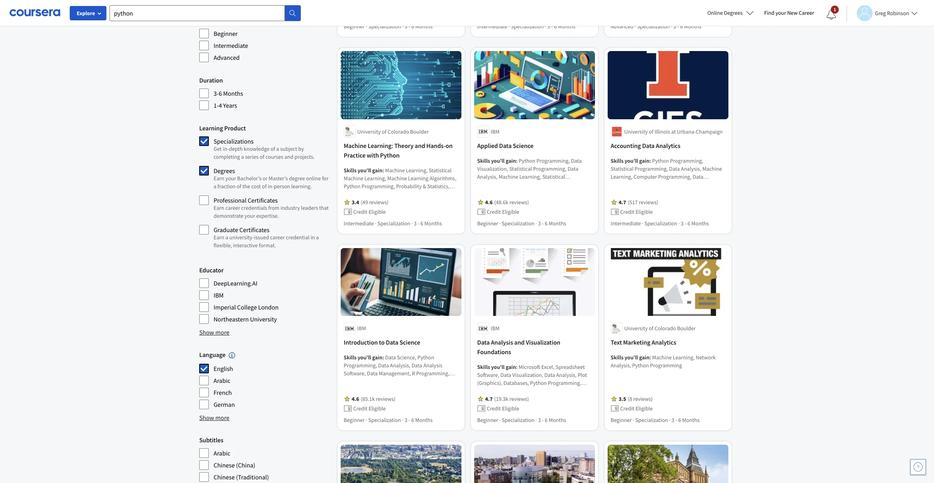 Task type: locate. For each thing, give the bounding box(es) containing it.
0 vertical spatial certificates
[[248, 196, 278, 204]]

1 vertical spatial university of colorado boulder
[[625, 325, 697, 332]]

gain down "applied data science"
[[506, 157, 517, 164]]

0 horizontal spatial science
[[400, 338, 421, 346]]

credit eligible down "(85.1k"
[[354, 405, 386, 412]]

2 arabic from the top
[[214, 449, 231, 457]]

level
[[199, 16, 214, 24]]

degrees inside dropdown button
[[725, 9, 743, 16]]

0 vertical spatial 4.7
[[619, 199, 627, 206]]

career inside earn career credentials from industry leaders that demonstrate your expertise.
[[226, 204, 240, 211]]

analytics up machine learning, network analysis, python programming
[[652, 338, 677, 346]]

(517
[[628, 199, 639, 206]]

1 vertical spatial more
[[216, 414, 230, 422]]

1 vertical spatial your
[[226, 175, 236, 182]]

4.6 (48.6k reviews)
[[486, 199, 530, 206]]

to
[[380, 338, 385, 346]]

- for text marketing analytics
[[676, 417, 678, 424]]

boulder up 'theory' on the top of page
[[411, 128, 429, 135]]

show more down 'german'
[[199, 414, 230, 422]]

advanced inside level "group"
[[214, 53, 240, 61]]

help center image
[[914, 462, 924, 472]]

you'll for applied data science
[[492, 157, 505, 164]]

machine inside machine learning: theory and hands-on practice with python
[[344, 142, 367, 150]]

reviews) right (19.3k
[[510, 395, 530, 403]]

credit eligible for data
[[487, 405, 520, 412]]

python inside machine learning, network analysis, python programming
[[633, 362, 650, 369]]

0 vertical spatial your
[[776, 9, 787, 16]]

illinois
[[655, 128, 671, 135]]

university of colorado boulder
[[358, 128, 429, 135], [625, 325, 697, 332]]

from
[[269, 204, 280, 211]]

specialization for accounting
[[645, 220, 678, 227]]

show for northeastern university
[[199, 328, 214, 336]]

reviews)
[[370, 199, 389, 206], [510, 199, 530, 206], [640, 199, 659, 206], [377, 395, 396, 403], [510, 395, 530, 403], [634, 395, 654, 403]]

python down learning:
[[381, 151, 400, 159]]

0 vertical spatial python
[[381, 151, 400, 159]]

ibm up introduction
[[358, 325, 367, 332]]

earn inside earn your bachelor's or master's degree online for a fraction of the cost of in-person learning.
[[214, 175, 225, 182]]

in- up completing
[[223, 145, 229, 152]]

your right find
[[776, 9, 787, 16]]

degrees
[[725, 9, 743, 16], [214, 167, 235, 175]]

0 vertical spatial show more button
[[199, 327, 230, 337]]

show more button down 'northeastern'
[[199, 327, 230, 337]]

skills you'll gain : for data analysis and visualization foundations
[[478, 363, 519, 371]]

skills for data analysis and visualization foundations
[[478, 363, 491, 371]]

beginner for text
[[611, 417, 632, 424]]

show more for german
[[199, 414, 230, 422]]

6
[[412, 23, 415, 30], [555, 23, 558, 30], [681, 23, 684, 30], [219, 89, 222, 97], [421, 220, 424, 227], [546, 220, 548, 227], [688, 220, 691, 227], [412, 417, 415, 424], [546, 417, 548, 424], [679, 417, 682, 424]]

eligible for applied
[[503, 208, 520, 215]]

1 vertical spatial chinese
[[214, 473, 235, 481]]

more down 'northeastern'
[[216, 328, 230, 336]]

show up the language
[[199, 328, 214, 336]]

0 vertical spatial in-
[[223, 145, 229, 152]]

you'll up analysis,
[[625, 354, 639, 361]]

2 chinese from the top
[[214, 473, 235, 481]]

advanced · specialization · 3 - 6 months
[[611, 23, 702, 30]]

chinese for chinese (traditional)
[[214, 473, 235, 481]]

a right in
[[316, 234, 319, 241]]

0 vertical spatial chinese
[[214, 461, 235, 469]]

: for accounting data analytics
[[650, 157, 652, 164]]

show more button
[[199, 327, 230, 337], [199, 413, 230, 423]]

and down subject
[[285, 153, 294, 160]]

: down introduction to data science
[[383, 354, 385, 361]]

2 show more button from the top
[[199, 413, 230, 423]]

0 vertical spatial more
[[216, 328, 230, 336]]

certificates
[[248, 196, 278, 204], [240, 226, 270, 234]]

What do you want to learn? text field
[[110, 5, 285, 21]]

university of colorado boulder up text marketing analytics link
[[625, 325, 697, 332]]

0 horizontal spatial advanced
[[214, 53, 240, 61]]

0 vertical spatial degrees
[[725, 9, 743, 16]]

0 vertical spatial show more
[[199, 328, 230, 336]]

a up courses
[[277, 145, 279, 152]]

skills up analysis,
[[611, 354, 624, 361]]

gain down data analysis and visualization foundations
[[506, 363, 517, 371]]

1 vertical spatial analytics
[[652, 338, 677, 346]]

credit down (517
[[621, 208, 635, 215]]

1 vertical spatial python
[[633, 362, 650, 369]]

earn up flexible,
[[214, 234, 225, 241]]

machine
[[344, 142, 367, 150], [653, 354, 673, 361]]

0 vertical spatial university of colorado boulder
[[358, 128, 429, 135]]

0 horizontal spatial university of colorado boulder
[[358, 128, 429, 135]]

1 horizontal spatial intermediate · specialization · 3 - 6 months
[[478, 23, 576, 30]]

skills down foundations
[[478, 363, 491, 371]]

learning product
[[199, 124, 246, 132]]

university down london
[[250, 315, 277, 323]]

gain down accounting data analytics
[[640, 157, 650, 164]]

1 horizontal spatial colorado
[[655, 325, 677, 332]]

3.5
[[619, 395, 627, 403]]

educator group
[[199, 265, 330, 324]]

1 vertical spatial career
[[270, 234, 285, 241]]

4.7 left (517
[[619, 199, 627, 206]]

beginner · specialization · 3 - 6 months for applied data science
[[478, 220, 567, 227]]

ibm for introduction
[[358, 325, 367, 332]]

beginner · specialization · 3 - 6 months for introduction to data science
[[344, 417, 433, 424]]

0 vertical spatial 4.6
[[486, 199, 493, 206]]

1 more from the top
[[216, 328, 230, 336]]

skills you'll gain : down introduction
[[344, 354, 386, 361]]

skills you'll gain : for applied data science
[[478, 157, 519, 164]]

earn up the fraction on the left top
[[214, 175, 225, 182]]

1 horizontal spatial boulder
[[678, 325, 697, 332]]

specialization for machine
[[378, 220, 411, 227]]

2 horizontal spatial your
[[776, 9, 787, 16]]

university inside educator group
[[250, 315, 277, 323]]

career
[[800, 9, 815, 16]]

duration group
[[199, 75, 330, 110]]

1 vertical spatial show more
[[199, 414, 230, 422]]

: down accounting data analytics
[[650, 157, 652, 164]]

and right 'theory' on the top of page
[[415, 142, 426, 150]]

your inside earn your bachelor's or master's degree online for a fraction of the cost of in-person learning.
[[226, 175, 236, 182]]

2 vertical spatial earn
[[214, 234, 225, 241]]

data
[[500, 142, 512, 150], [643, 142, 655, 150], [386, 338, 399, 346], [478, 338, 490, 346]]

1 horizontal spatial university of colorado boulder
[[625, 325, 697, 332]]

specialization
[[369, 23, 402, 30], [512, 23, 544, 30], [638, 23, 671, 30], [378, 220, 411, 227], [502, 220, 535, 227], [645, 220, 678, 227], [369, 417, 402, 424], [502, 417, 535, 424], [636, 417, 669, 424]]

1 horizontal spatial machine
[[653, 354, 673, 361]]

credit down (8
[[621, 405, 635, 412]]

0 vertical spatial analytics
[[657, 142, 681, 150]]

expertise.
[[256, 212, 279, 219]]

beginner for introduction
[[344, 417, 365, 424]]

you'll down introduction
[[358, 354, 372, 361]]

1 horizontal spatial career
[[270, 234, 285, 241]]

- for introduction to data science
[[409, 417, 411, 424]]

1 show more from the top
[[199, 328, 230, 336]]

eligible down 4.7 (19.3k reviews)
[[503, 405, 520, 412]]

arabic up french
[[214, 377, 231, 385]]

0 horizontal spatial your
[[226, 175, 236, 182]]

analytics down university of illinois at urbana-champaign
[[657, 142, 681, 150]]

career up demonstrate
[[226, 204, 240, 211]]

0 vertical spatial advanced
[[611, 23, 634, 30]]

science right applied
[[514, 142, 534, 150]]

learning.
[[291, 183, 312, 190]]

machine learning, network analysis, python programming
[[611, 354, 717, 369]]

colorado for theory
[[388, 128, 410, 135]]

certificates for graduate certificates
[[240, 226, 270, 234]]

data right "to"
[[386, 338, 399, 346]]

3 earn from the top
[[214, 234, 225, 241]]

find your new career
[[765, 9, 815, 16]]

online degrees button
[[702, 4, 761, 22]]

a left series
[[241, 153, 244, 160]]

show more button for german
[[199, 413, 230, 423]]

new
[[788, 9, 798, 16]]

reviews) right (49
[[370, 199, 389, 206]]

credit
[[354, 208, 368, 215], [487, 208, 502, 215], [621, 208, 635, 215], [354, 405, 368, 412], [487, 405, 502, 412], [621, 405, 635, 412]]

skills for applied data science
[[478, 157, 491, 164]]

and inside data analysis and visualization foundations
[[515, 338, 525, 346]]

more down 'german'
[[216, 414, 230, 422]]

more for german
[[216, 414, 230, 422]]

you'll down with
[[358, 167, 372, 174]]

(49
[[361, 199, 368, 206]]

specialization for introduction
[[369, 417, 402, 424]]

0 vertical spatial arabic
[[214, 377, 231, 385]]

earn
[[214, 175, 225, 182], [214, 204, 225, 211], [214, 234, 225, 241]]

eligible down '4.6 (48.6k reviews)'
[[503, 208, 520, 215]]

credit eligible for machine
[[354, 208, 386, 215]]

coursera image
[[10, 6, 60, 19]]

0 vertical spatial science
[[514, 142, 534, 150]]

credit down (49
[[354, 208, 368, 215]]

earn your bachelor's or master's degree online for a fraction of the cost of in-person learning.
[[214, 175, 329, 190]]

chinese down chinese (china)
[[214, 473, 235, 481]]

skills for introduction to data science
[[344, 354, 357, 361]]

1 earn from the top
[[214, 175, 225, 182]]

credit for text marketing analytics
[[621, 405, 635, 412]]

ibm for data
[[491, 325, 500, 332]]

1 horizontal spatial in-
[[268, 183, 274, 190]]

reviews) right (8
[[634, 395, 654, 403]]

colorado up 'theory' on the top of page
[[388, 128, 410, 135]]

degree
[[289, 175, 305, 182]]

online
[[708, 9, 724, 16]]

1 arabic from the top
[[214, 377, 231, 385]]

eligible for text
[[636, 405, 654, 412]]

german
[[214, 401, 235, 409]]

intermediate
[[478, 23, 508, 30], [214, 41, 248, 49], [344, 220, 374, 227], [611, 220, 642, 227]]

earn inside earn a university-issued career credential in a flexible, interactive format.
[[214, 234, 225, 241]]

2 horizontal spatial and
[[515, 338, 525, 346]]

credit eligible
[[354, 208, 386, 215], [487, 208, 520, 215], [621, 208, 654, 215], [354, 405, 386, 412], [487, 405, 520, 412], [621, 405, 654, 412]]

0 horizontal spatial degrees
[[214, 167, 235, 175]]

of left illinois
[[650, 128, 654, 135]]

4.7 for accounting data analytics
[[619, 199, 627, 206]]

machine up practice
[[344, 142, 367, 150]]

with
[[367, 151, 379, 159]]

show more down 'northeastern'
[[199, 328, 230, 336]]

data down illinois
[[643, 142, 655, 150]]

3 for machine learning: theory and hands-on practice with python
[[414, 220, 417, 227]]

applied data science link
[[478, 141, 592, 150]]

ibm up imperial
[[214, 291, 224, 299]]

and
[[415, 142, 426, 150], [285, 153, 294, 160], [515, 338, 525, 346]]

1 vertical spatial earn
[[214, 204, 225, 211]]

for
[[322, 175, 329, 182]]

2 vertical spatial your
[[245, 212, 255, 219]]

a up flexible,
[[226, 234, 228, 241]]

university up accounting data analytics
[[625, 128, 649, 135]]

gain for data analysis and visualization foundations
[[506, 363, 517, 371]]

specialization for data
[[502, 417, 535, 424]]

4.7
[[619, 199, 627, 206], [486, 395, 493, 403]]

skills you'll gain : down "applied data science"
[[478, 157, 519, 164]]

1 vertical spatial advanced
[[214, 53, 240, 61]]

machine up "programming"
[[653, 354, 673, 361]]

2 show more from the top
[[199, 414, 230, 422]]

gain for accounting data analytics
[[640, 157, 650, 164]]

university of colorado boulder for theory
[[358, 128, 429, 135]]

learning,
[[674, 354, 696, 361]]

programming
[[651, 362, 683, 369]]

1 vertical spatial show more button
[[199, 413, 230, 423]]

- for applied data science
[[543, 220, 544, 227]]

northeastern
[[214, 315, 249, 323]]

you'll down "applied data science"
[[492, 157, 505, 164]]

None search field
[[110, 5, 301, 21]]

1 vertical spatial and
[[285, 153, 294, 160]]

and inside machine learning: theory and hands-on practice with python
[[415, 142, 426, 150]]

data inside data analysis and visualization foundations
[[478, 338, 490, 346]]

0 horizontal spatial career
[[226, 204, 240, 211]]

degrees inside learning product group
[[214, 167, 235, 175]]

1 vertical spatial 4.6
[[352, 395, 360, 403]]

months
[[416, 23, 433, 30], [559, 23, 576, 30], [685, 23, 702, 30], [223, 89, 243, 97], [425, 220, 442, 227], [549, 220, 567, 227], [692, 220, 710, 227], [416, 417, 433, 424], [549, 417, 567, 424], [683, 417, 700, 424]]

beginner inside level "group"
[[214, 30, 238, 37]]

ibm
[[491, 128, 500, 135], [214, 291, 224, 299], [358, 325, 367, 332], [491, 325, 500, 332]]

1 vertical spatial science
[[400, 338, 421, 346]]

eligible down 3.4 (49 reviews)
[[369, 208, 386, 215]]

beginner for data
[[478, 417, 499, 424]]

degrees right online
[[725, 9, 743, 16]]

credit for introduction to data science
[[354, 405, 368, 412]]

0 horizontal spatial machine
[[344, 142, 367, 150]]

skills down applied
[[478, 157, 491, 164]]

skills you'll gain : down with
[[344, 167, 386, 174]]

1 horizontal spatial your
[[245, 212, 255, 219]]

1 horizontal spatial and
[[415, 142, 426, 150]]

data up foundations
[[478, 338, 490, 346]]

you'll down accounting
[[625, 157, 639, 164]]

0 horizontal spatial python
[[381, 151, 400, 159]]

1 vertical spatial in-
[[268, 183, 274, 190]]

of up text marketing analytics
[[650, 325, 654, 332]]

eligible down 4.6 (85.1k reviews)
[[369, 405, 386, 412]]

boulder
[[411, 128, 429, 135], [678, 325, 697, 332]]

2 show from the top
[[199, 414, 214, 422]]

: down data analysis and visualization foundations
[[517, 363, 518, 371]]

2 earn from the top
[[214, 204, 225, 211]]

3 for introduction to data science
[[405, 417, 408, 424]]

: down "applied data science"
[[517, 157, 518, 164]]

credit for machine learning: theory and hands-on practice with python
[[354, 208, 368, 215]]

1 vertical spatial boulder
[[678, 325, 697, 332]]

university for accounting
[[625, 128, 649, 135]]

0 horizontal spatial 4.6
[[352, 395, 360, 403]]

cost
[[252, 183, 261, 190]]

1 vertical spatial certificates
[[240, 226, 270, 234]]

4.7 for data analysis and visualization foundations
[[486, 395, 493, 403]]

introduction to data science link
[[344, 338, 459, 347]]

at
[[672, 128, 677, 135]]

science
[[514, 142, 534, 150], [400, 338, 421, 346]]

credit eligible down 4.7 (517 reviews)
[[621, 208, 654, 215]]

credit eligible down (48.6k
[[487, 208, 520, 215]]

ibm up applied
[[491, 128, 500, 135]]

reviews) right (48.6k
[[510, 199, 530, 206]]

gain for machine learning: theory and hands-on practice with python
[[373, 167, 383, 174]]

1 vertical spatial show
[[199, 414, 214, 422]]

0 vertical spatial earn
[[214, 175, 225, 182]]

college
[[237, 303, 257, 311]]

eligible for machine
[[369, 208, 386, 215]]

1 show from the top
[[199, 328, 214, 336]]

earn inside earn career credentials from industry leaders that demonstrate your expertise.
[[214, 204, 225, 211]]

bachelor's
[[237, 175, 262, 182]]

your up the fraction on the left top
[[226, 175, 236, 182]]

skills for accounting data analytics
[[611, 157, 624, 164]]

0 horizontal spatial 4.7
[[486, 395, 493, 403]]

in- down master's
[[268, 183, 274, 190]]

2 more from the top
[[216, 414, 230, 422]]

0 vertical spatial machine
[[344, 142, 367, 150]]

university for text
[[625, 325, 649, 332]]

machine inside machine learning, network analysis, python programming
[[653, 354, 673, 361]]

issued
[[254, 234, 269, 241]]

show down 'german'
[[199, 414, 214, 422]]

: for introduction to data science
[[383, 354, 385, 361]]

career
[[226, 204, 240, 211], [270, 234, 285, 241]]

0 horizontal spatial intermediate · specialization · 3 - 6 months
[[344, 220, 442, 227]]

hands-
[[427, 142, 446, 150]]

you'll down foundations
[[492, 363, 505, 371]]

1 horizontal spatial 4.6
[[486, 199, 493, 206]]

leaders
[[301, 204, 318, 211]]

python right analysis,
[[633, 362, 650, 369]]

0 vertical spatial and
[[415, 142, 426, 150]]

skills for machine learning: theory and hands-on practice with python
[[344, 167, 357, 174]]

eligible down 4.7 (517 reviews)
[[636, 208, 654, 215]]

2 vertical spatial and
[[515, 338, 525, 346]]

0 horizontal spatial colorado
[[388, 128, 410, 135]]

you'll for accounting data analytics
[[625, 157, 639, 164]]

: for machine learning: theory and hands-on practice with python
[[383, 167, 385, 174]]

1 show more button from the top
[[199, 327, 230, 337]]

and right analysis
[[515, 338, 525, 346]]

1 chinese from the top
[[214, 461, 235, 469]]

you'll
[[492, 157, 505, 164], [625, 157, 639, 164], [358, 167, 372, 174], [358, 354, 372, 361], [625, 354, 639, 361], [492, 363, 505, 371]]

english
[[214, 365, 233, 373]]

university for machine
[[358, 128, 381, 135]]

ibm up analysis
[[491, 325, 500, 332]]

0 horizontal spatial and
[[285, 153, 294, 160]]

boulder for theory
[[411, 128, 429, 135]]

1 vertical spatial arabic
[[214, 449, 231, 457]]

1 vertical spatial machine
[[653, 354, 673, 361]]

show more button for northeastern university
[[199, 327, 230, 337]]

data analysis and visualization foundations link
[[478, 338, 592, 357]]

your down credentials
[[245, 212, 255, 219]]

: for applied data science
[[517, 157, 518, 164]]

2 horizontal spatial intermediate · specialization · 3 - 6 months
[[611, 220, 710, 227]]

(traditional)
[[236, 473, 269, 481]]

1 vertical spatial colorado
[[655, 325, 677, 332]]

1 horizontal spatial python
[[633, 362, 650, 369]]

4.7 left (19.3k
[[486, 395, 493, 403]]

reviews) right "(85.1k"
[[377, 395, 396, 403]]

your
[[776, 9, 787, 16], [226, 175, 236, 182], [245, 212, 255, 219]]

analytics for text marketing analytics
[[652, 338, 677, 346]]

credit eligible down (19.3k
[[487, 405, 520, 412]]

applied data science
[[478, 142, 534, 150]]

beginner · specialization · 3 - 6 months
[[344, 23, 433, 30], [478, 220, 567, 227], [344, 417, 433, 424], [478, 417, 567, 424], [611, 417, 700, 424]]

1 horizontal spatial 4.7
[[619, 199, 627, 206]]

eligible
[[369, 208, 386, 215], [503, 208, 520, 215], [636, 208, 654, 215], [369, 405, 386, 412], [503, 405, 520, 412], [636, 405, 654, 412]]

1 horizontal spatial degrees
[[725, 9, 743, 16]]

machine for learning:
[[344, 142, 367, 150]]

1 vertical spatial 4.7
[[486, 395, 493, 403]]

person
[[274, 183, 290, 190]]

0 horizontal spatial boulder
[[411, 128, 429, 135]]

0 horizontal spatial in-
[[223, 145, 229, 152]]

0 vertical spatial boulder
[[411, 128, 429, 135]]

text marketing analytics
[[611, 338, 677, 346]]

gain down with
[[373, 167, 383, 174]]

of
[[382, 128, 387, 135], [650, 128, 654, 135], [271, 145, 275, 152], [260, 153, 265, 160], [237, 183, 242, 190], [262, 183, 267, 190], [650, 325, 654, 332]]

1 vertical spatial degrees
[[214, 167, 235, 175]]

6 inside duration group
[[219, 89, 222, 97]]

1 horizontal spatial science
[[514, 142, 534, 150]]

earn for degrees
[[214, 175, 225, 182]]

0 vertical spatial show
[[199, 328, 214, 336]]

boulder for analytics
[[678, 325, 697, 332]]

certificates down the cost
[[248, 196, 278, 204]]

imperial
[[214, 303, 236, 311]]

4.6 for applied
[[486, 199, 493, 206]]

1 horizontal spatial advanced
[[611, 23, 634, 30]]

boulder up text marketing analytics link
[[678, 325, 697, 332]]

0 vertical spatial colorado
[[388, 128, 410, 135]]

get
[[214, 145, 222, 152]]

greg robinson button
[[847, 5, 919, 21]]

beginner
[[344, 23, 365, 30], [214, 30, 238, 37], [478, 220, 499, 227], [344, 417, 365, 424], [478, 417, 499, 424], [611, 417, 632, 424]]

0 vertical spatial career
[[226, 204, 240, 211]]

4.7 (517 reviews)
[[619, 199, 659, 206]]

credit for applied data science
[[487, 208, 502, 215]]

a left the fraction on the left top
[[214, 183, 217, 190]]

career up format.
[[270, 234, 285, 241]]

3-
[[214, 89, 219, 97]]

university up learning:
[[358, 128, 381, 135]]

colorado
[[388, 128, 410, 135], [655, 325, 677, 332]]

subtitles
[[199, 436, 224, 444]]

eligible down the 3.5 (8 reviews)
[[636, 405, 654, 412]]



Task type: describe. For each thing, give the bounding box(es) containing it.
credentials
[[241, 204, 267, 211]]

of down or
[[262, 183, 267, 190]]

- for accounting data analytics
[[686, 220, 687, 227]]

of left the
[[237, 183, 242, 190]]

3 for accounting data analytics
[[682, 220, 684, 227]]

depth
[[229, 145, 243, 152]]

credit for accounting data analytics
[[621, 208, 635, 215]]

(85.1k
[[361, 395, 375, 403]]

intermediate · specialization · 3 - 6 months for accounting data analytics
[[611, 220, 710, 227]]

information about this filter group image
[[229, 352, 235, 359]]

data right applied
[[500, 142, 512, 150]]

imperial college london
[[214, 303, 279, 311]]

beginner · specialization · 3 - 6 months for data analysis and visualization foundations
[[478, 417, 567, 424]]

credential
[[286, 234, 310, 241]]

level group
[[199, 16, 330, 63]]

chinese for chinese (china)
[[214, 461, 235, 469]]

greg robinson
[[876, 9, 910, 17]]

demonstrate
[[214, 212, 244, 219]]

python inside machine learning: theory and hands-on practice with python
[[381, 151, 400, 159]]

explore
[[77, 10, 95, 17]]

: down text marketing analytics
[[650, 354, 652, 361]]

advanced for advanced · specialization · 3 - 6 months
[[611, 23, 634, 30]]

intermediate inside level "group"
[[214, 41, 248, 49]]

colorado for analytics
[[655, 325, 677, 332]]

educator
[[199, 266, 224, 274]]

reviews) for introduction
[[377, 395, 396, 403]]

credit eligible for accounting
[[621, 208, 654, 215]]

gain down text marketing analytics
[[640, 354, 650, 361]]

certificates for professional certificates
[[248, 196, 278, 204]]

: for data analysis and visualization foundations
[[517, 363, 518, 371]]

years
[[223, 101, 237, 109]]

eligible for introduction
[[369, 405, 386, 412]]

your inside earn career credentials from industry leaders that demonstrate your expertise.
[[245, 212, 255, 219]]

machine learning: theory and hands-on practice with python
[[344, 142, 453, 159]]

foundations
[[478, 348, 512, 356]]

specialization for applied
[[502, 220, 535, 227]]

arabic inside subtitles group
[[214, 449, 231, 457]]

text marketing analytics link
[[611, 338, 726, 347]]

reviews) for accounting
[[640, 199, 659, 206]]

the
[[243, 183, 250, 190]]

your for earn
[[226, 175, 236, 182]]

accounting
[[611, 142, 642, 150]]

deeplearning.ai
[[214, 279, 258, 287]]

in- inside get in-depth knowledge of a subject by completing a series of courses and projects.
[[223, 145, 229, 152]]

4.7 (19.3k reviews)
[[486, 395, 530, 403]]

accounting data analytics
[[611, 142, 681, 150]]

chinese (china)
[[214, 461, 256, 469]]

courses
[[266, 153, 284, 160]]

online degrees
[[708, 9, 743, 16]]

find your new career link
[[761, 8, 819, 18]]

online
[[306, 175, 321, 182]]

arabic inside language "group"
[[214, 377, 231, 385]]

you'll for machine learning: theory and hands-on practice with python
[[358, 167, 372, 174]]

in- inside earn your bachelor's or master's degree online for a fraction of the cost of in-person learning.
[[268, 183, 274, 190]]

- for data analysis and visualization foundations
[[543, 417, 544, 424]]

1-4 years
[[214, 101, 237, 109]]

robinson
[[888, 9, 910, 17]]

3.4
[[352, 199, 360, 206]]

get in-depth knowledge of a subject by completing a series of courses and projects.
[[214, 145, 315, 160]]

analytics for accounting data analytics
[[657, 142, 681, 150]]

(48.6k
[[495, 199, 509, 206]]

find
[[765, 9, 775, 16]]

of down knowledge
[[260, 153, 265, 160]]

flexible,
[[214, 242, 232, 249]]

advanced for advanced
[[214, 53, 240, 61]]

practice
[[344, 151, 366, 159]]

you'll for data analysis and visualization foundations
[[492, 363, 505, 371]]

credit for data analysis and visualization foundations
[[487, 405, 502, 412]]

beginner for applied
[[478, 220, 499, 227]]

of up learning:
[[382, 128, 387, 135]]

reviews) for applied
[[510, 199, 530, 206]]

beginner · specialization · 3 - 6 months for text marketing analytics
[[611, 417, 700, 424]]

graduate
[[214, 226, 238, 234]]

career inside earn a university-issued career credential in a flexible, interactive format.
[[270, 234, 285, 241]]

a inside earn your bachelor's or master's degree online for a fraction of the cost of in-person learning.
[[214, 183, 217, 190]]

ibm inside educator group
[[214, 291, 224, 299]]

science inside 'link'
[[400, 338, 421, 346]]

accounting data analytics link
[[611, 141, 726, 150]]

data inside 'link'
[[386, 338, 399, 346]]

explore button
[[70, 6, 106, 20]]

show notifications image
[[827, 10, 837, 20]]

data analysis and visualization foundations
[[478, 338, 561, 356]]

intermediate · specialization · 3 - 6 months for machine learning: theory and hands-on practice with python
[[344, 220, 442, 227]]

reviews) for text
[[634, 395, 654, 403]]

show for german
[[199, 414, 214, 422]]

specialization for text
[[636, 417, 669, 424]]

analysis,
[[611, 362, 632, 369]]

ibm for applied
[[491, 128, 500, 135]]

1-
[[214, 101, 219, 109]]

reviews) for data
[[510, 395, 530, 403]]

analysis
[[492, 338, 514, 346]]

or
[[263, 175, 268, 182]]

of up courses
[[271, 145, 275, 152]]

visualization
[[527, 338, 561, 346]]

credit eligible for applied
[[487, 208, 520, 215]]

you'll for introduction to data science
[[358, 354, 372, 361]]

skills you'll gain : for accounting data analytics
[[611, 157, 653, 164]]

learning product group
[[199, 123, 330, 252]]

3 for data analysis and visualization foundations
[[539, 417, 542, 424]]

more for northeastern university
[[216, 328, 230, 336]]

earn for graduate certificates
[[214, 234, 225, 241]]

completing
[[214, 153, 240, 160]]

credit eligible for introduction
[[354, 405, 386, 412]]

professional
[[214, 196, 247, 204]]

gain for applied data science
[[506, 157, 517, 164]]

london
[[258, 303, 279, 311]]

gain for introduction to data science
[[373, 354, 383, 361]]

introduction to data science
[[344, 338, 421, 346]]

network
[[697, 354, 717, 361]]

3 for text marketing analytics
[[672, 417, 675, 424]]

months inside duration group
[[223, 89, 243, 97]]

champaign
[[697, 128, 723, 135]]

master's
[[269, 175, 288, 182]]

3.4 (49 reviews)
[[352, 199, 389, 206]]

urbana-
[[678, 128, 697, 135]]

earn a university-issued career credential in a flexible, interactive format.
[[214, 234, 319, 249]]

university of colorado boulder for analytics
[[625, 325, 697, 332]]

fraction
[[218, 183, 236, 190]]

northeastern university
[[214, 315, 277, 323]]

credit eligible for text
[[621, 405, 654, 412]]

learning
[[199, 124, 223, 132]]

- for machine learning: theory and hands-on practice with python
[[418, 220, 420, 227]]

product
[[224, 124, 246, 132]]

skills you'll gain : for introduction to data science
[[344, 354, 386, 361]]

4
[[219, 101, 222, 109]]

interactive
[[233, 242, 258, 249]]

university-
[[230, 234, 254, 241]]

3.5 (8 reviews)
[[619, 395, 654, 403]]

by
[[299, 145, 304, 152]]

3 for applied data science
[[539, 220, 542, 227]]

eligible for accounting
[[636, 208, 654, 215]]

french
[[214, 389, 232, 397]]

university of illinois at urbana-champaign
[[625, 128, 723, 135]]

eligible for data
[[503, 405, 520, 412]]

1 button
[[821, 5, 843, 24]]

show more for northeastern university
[[199, 328, 230, 336]]

format.
[[259, 242, 276, 249]]

greg
[[876, 9, 887, 17]]

4.6 for introduction
[[352, 395, 360, 403]]

(8
[[628, 395, 633, 403]]

applied
[[478, 142, 499, 150]]

on
[[446, 142, 453, 150]]

knowledge
[[244, 145, 270, 152]]

projects.
[[295, 153, 315, 160]]

machine for learning,
[[653, 354, 673, 361]]

4.6 (85.1k reviews)
[[352, 395, 396, 403]]

1
[[834, 6, 837, 12]]

and inside get in-depth knowledge of a subject by completing a series of courses and projects.
[[285, 153, 294, 160]]

subtitles group
[[199, 435, 330, 483]]

skills you'll gain : up analysis,
[[611, 354, 653, 361]]

(19.3k
[[495, 395, 509, 403]]

skills you'll gain : for machine learning: theory and hands-on practice with python
[[344, 167, 386, 174]]

your for find
[[776, 9, 787, 16]]

earn for professional certificates
[[214, 204, 225, 211]]

theory
[[395, 142, 414, 150]]

subject
[[280, 145, 297, 152]]

marketing
[[624, 338, 651, 346]]

language group
[[199, 350, 330, 410]]

graduate certificates
[[214, 226, 270, 234]]



Task type: vqa. For each thing, say whether or not it's contained in the screenshot.
topmost STATISTICAL
no



